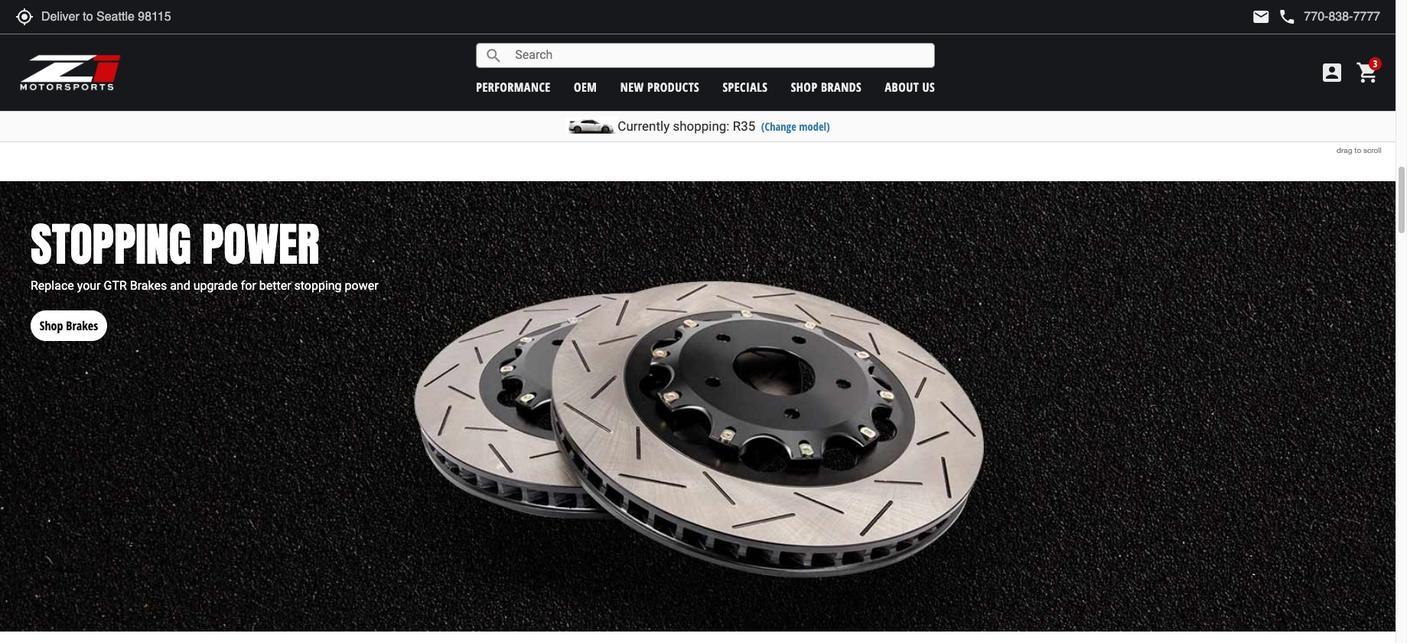 Task type: describe. For each thing, give the bounding box(es) containing it.
account_box link
[[1316, 60, 1348, 85]]

drag to scroll
[[1337, 146, 1382, 155]]

Search search field
[[503, 44, 935, 67]]

shop for shop brands
[[791, 78, 818, 95]]

upgrade
[[193, 279, 238, 293]]

shop brands link
[[791, 78, 862, 95]]

and
[[170, 279, 190, 293]]

z1
[[118, 69, 132, 90]]

undershroud
[[254, 69, 332, 90]]

brakes inside "shop brakes" link
[[66, 317, 98, 334]]

replace
[[31, 279, 74, 293]]

r
[[691, 69, 698, 90]]

brakes inside stopping power replace your gtr brakes and upgrade for better stopping power
[[130, 279, 167, 293]]

am
[[1389, 47, 1407, 90]]

my_location
[[15, 8, 34, 26]]

products
[[647, 78, 700, 95]]

power
[[202, 210, 319, 280]]

mail link
[[1252, 8, 1271, 26]]

us
[[923, 78, 935, 95]]

shop for shop brakes
[[40, 317, 63, 334]]

shop brands
[[791, 78, 862, 95]]

to
[[1355, 146, 1361, 155]]

shop brakes
[[40, 317, 98, 334]]

stopping
[[294, 279, 342, 293]]

9
[[750, 69, 757, 90]]

kit
[[799, 69, 815, 90]]

model)
[[799, 119, 830, 134]]

power
[[345, 279, 378, 293]]

currently shopping: r35 (change model)
[[618, 119, 830, 134]]

performance link
[[476, 78, 551, 95]]

drag
[[1337, 146, 1352, 155]]

mail
[[1252, 8, 1271, 26]]

mail phone
[[1252, 8, 1297, 26]]

about
[[885, 78, 919, 95]]

(change model) link
[[761, 119, 830, 134]]

$249.99
[[204, 106, 246, 125]]

performance
[[476, 78, 551, 95]]

1 horizontal spatial gtr
[[161, 69, 184, 90]]

stopping
[[31, 210, 191, 280]]

new products link
[[620, 78, 700, 95]]

for
[[241, 279, 256, 293]]

$5819.95
[[651, 106, 700, 125]]

$3099.10
[[1102, 106, 1150, 125]]

better
[[259, 279, 291, 293]]



Task type: locate. For each thing, give the bounding box(es) containing it.
new
[[620, 78, 644, 95]]

gtr right "your"
[[104, 279, 127, 293]]

1 horizontal spatial brakes
[[130, 279, 167, 293]]

r35 left 'gt-'
[[646, 69, 668, 90]]

shopping_cart
[[1356, 60, 1380, 85]]

stopping power replace your gtr brakes and upgrade for better stopping power image
[[0, 182, 1396, 632]]

r35 left (change
[[733, 119, 755, 134]]

stopping power replace your gtr brakes and upgrade for better stopping power
[[31, 210, 378, 293]]

currently
[[618, 119, 670, 134]]

gt-
[[671, 69, 691, 90]]

shopping:
[[673, 119, 730, 134]]

r35
[[136, 69, 158, 90], [646, 69, 668, 90], [733, 119, 755, 134]]

z1 motorsports logo image
[[19, 54, 122, 92]]

new products
[[620, 78, 700, 95]]

0 vertical spatial shop
[[791, 78, 818, 95]]

0 horizontal spatial brakes
[[66, 317, 98, 334]]

1 vertical spatial shop
[[40, 317, 63, 334]]

r35 for ams
[[646, 69, 668, 90]]

0 vertical spatial brakes
[[130, 279, 167, 293]]

your
[[77, 279, 101, 293]]

1 horizontal spatial r35
[[646, 69, 668, 90]]

2 horizontal spatial r35
[[733, 119, 755, 134]]

account_box
[[1320, 60, 1344, 85]]

0 vertical spatial gtr
[[161, 69, 184, 90]]

(change
[[761, 119, 796, 134]]

ams
[[535, 69, 562, 90]]

brands
[[821, 78, 862, 95]]

turbo
[[761, 69, 795, 90]]

about us
[[885, 78, 935, 95]]

1 horizontal spatial shop
[[791, 78, 818, 95]]

oem link
[[574, 78, 597, 95]]

1 vertical spatial gtr
[[104, 279, 127, 293]]

0 horizontal spatial r35
[[136, 69, 158, 90]]

ams performance r35 gt-r omega 9 turbo kit
[[535, 69, 815, 90]]

shop brakes link
[[31, 295, 107, 341]]

scroll
[[1364, 146, 1382, 155]]

gtr
[[161, 69, 184, 90], [104, 279, 127, 293]]

omega
[[702, 69, 746, 90]]

r35 for currently
[[733, 119, 755, 134]]

specials link
[[723, 78, 768, 95]]

aluminum
[[188, 69, 250, 90]]

shop
[[791, 78, 818, 95], [40, 317, 63, 334]]

gtr inside stopping power replace your gtr brakes and upgrade for better stopping power
[[104, 279, 127, 293]]

oem
[[574, 78, 597, 95]]

about us link
[[885, 78, 935, 95]]

0 horizontal spatial shop
[[40, 317, 63, 334]]

performance
[[566, 69, 642, 90]]

shop left brands
[[791, 78, 818, 95]]

phone link
[[1278, 8, 1380, 26]]

phone
[[1278, 8, 1297, 26]]

search
[[485, 46, 503, 65]]

gtr left aluminum
[[161, 69, 184, 90]]

brakes left and
[[130, 279, 167, 293]]

shopping_cart link
[[1352, 60, 1380, 85]]

shop down replace
[[40, 317, 63, 334]]

z1 r35 gtr aluminum undershroud
[[118, 69, 332, 90]]

r35 right z1
[[136, 69, 158, 90]]

specials
[[723, 78, 768, 95]]

brakes
[[130, 279, 167, 293], [66, 317, 98, 334]]

0 horizontal spatial gtr
[[104, 279, 127, 293]]

brakes down "your"
[[66, 317, 98, 334]]

1 vertical spatial brakes
[[66, 317, 98, 334]]



Task type: vqa. For each thing, say whether or not it's contained in the screenshot.
rightmost MOTORSPORTS
no



